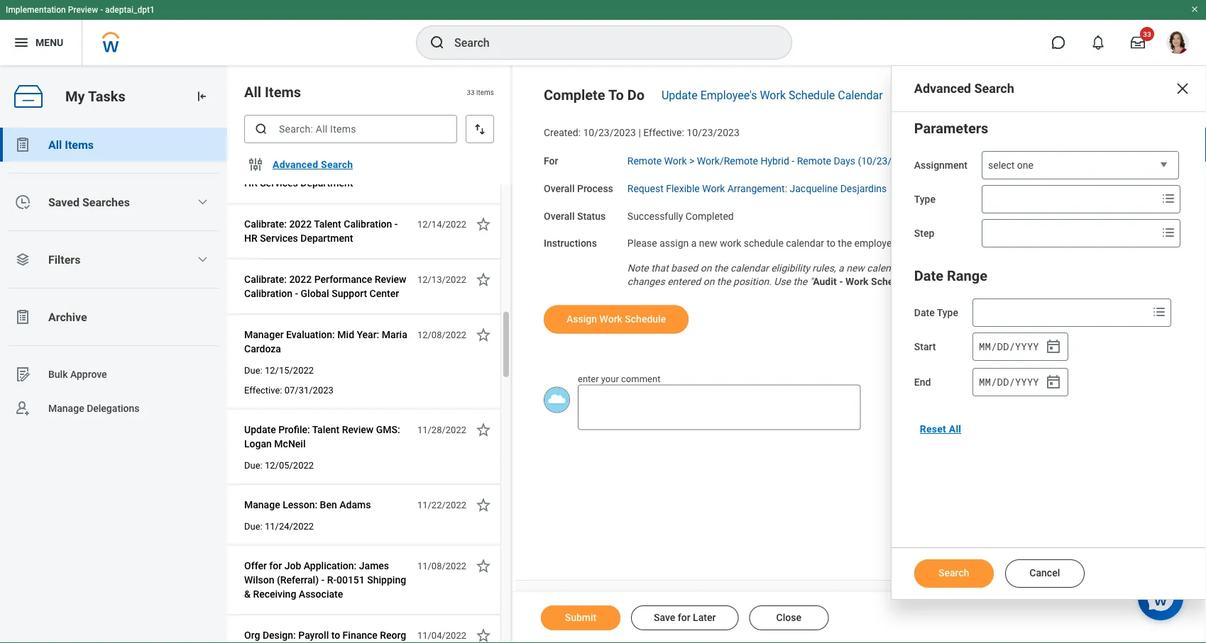 Task type: locate. For each thing, give the bounding box(es) containing it.
update for update employee's work schedule calendar
[[662, 88, 698, 102]]

0 horizontal spatial manage
[[48, 403, 84, 415]]

calibration up "performance"
[[344, 219, 392, 230]]

due: down the logan
[[244, 461, 262, 471]]

1 vertical spatial items
[[65, 138, 94, 152]]

1 vertical spatial search
[[321, 159, 353, 171]]

2 department from the top
[[300, 233, 353, 245]]

talent up "performance"
[[314, 219, 341, 230]]

step
[[914, 228, 934, 240]]

review
[[375, 274, 406, 286], [342, 424, 374, 436]]

1 vertical spatial mm / dd / yyyy
[[979, 376, 1039, 389]]

manage for manage lesson: ben adams
[[244, 500, 280, 511]]

new down please assign a new work schedule calendar to the employee based on his/her request, if necessary.
[[846, 263, 864, 274]]

dd up end group
[[997, 340, 1009, 354]]

review inside "calibrate: 2022 performance review calibration - global support center"
[[375, 274, 406, 286]]

calendar image inside start group
[[1045, 339, 1062, 356]]

0 horizontal spatial review
[[342, 424, 374, 436]]

0 vertical spatial calendar
[[838, 88, 883, 102]]

work up completed
[[702, 183, 725, 195]]

manage inside button
[[244, 500, 280, 511]]

1 horizontal spatial calendar
[[786, 238, 824, 250]]

mm / dd / yyyy for end
[[979, 376, 1039, 389]]

0 vertical spatial 2022
[[289, 163, 312, 175]]

advanced search button
[[267, 150, 359, 179]]

star image right 11/04/2022
[[475, 628, 492, 644]]

2022 for 12/14/2022
[[289, 219, 312, 230]]

on right 'automatically'
[[1137, 263, 1148, 274]]

0 horizontal spatial search image
[[254, 122, 268, 136]]

department
[[300, 177, 353, 189], [300, 233, 353, 245]]

all inside button
[[949, 424, 961, 435]]

0 vertical spatial effective:
[[643, 127, 684, 139]]

org design: payroll to finance reorg button
[[244, 628, 410, 644]]

1 calendar image from the top
[[1045, 339, 1062, 356]]

1 vertical spatial a
[[838, 263, 844, 274]]

0 vertical spatial dd
[[997, 340, 1009, 354]]

work/remote
[[697, 155, 758, 167]]

2 vertical spatial schedule
[[625, 314, 666, 325]]

the left position.
[[717, 276, 731, 288]]

date for date type
[[914, 307, 935, 319]]

already
[[952, 263, 984, 274]]

schedule for assignment
[[871, 276, 912, 288]]

type up step
[[914, 194, 936, 206]]

complete to do
[[544, 87, 645, 103]]

0 horizontal spatial items
[[65, 138, 94, 152]]

2 overall from the top
[[544, 210, 575, 222]]

1 vertical spatial new
[[846, 263, 864, 274]]

calendar up eligibility
[[786, 238, 824, 250]]

2 due: from the top
[[244, 461, 262, 471]]

calibrate: 2022 performance review calibration - global support center button
[[244, 272, 410, 303]]

offer for job application: james wilson (referral) ‎- r-00151 shipping & receiving associate
[[244, 561, 406, 601]]

calendar image
[[1045, 339, 1062, 356], [1045, 374, 1062, 391]]

mm / dd / yyyy up end group
[[979, 340, 1039, 354]]

1 horizontal spatial manage
[[244, 500, 280, 511]]

work inside 'button'
[[599, 314, 622, 325]]

search image inside implementation preview -   adeptai_dpt1 banner
[[429, 34, 446, 51]]

0 vertical spatial calendar image
[[1045, 339, 1062, 356]]

automatically
[[1045, 263, 1105, 274]]

mm for end
[[979, 376, 991, 389]]

star image
[[1010, 89, 1027, 106], [475, 272, 492, 289], [475, 558, 492, 575]]

/
[[991, 340, 997, 354], [1009, 340, 1015, 354], [991, 376, 997, 389], [1009, 376, 1015, 389]]

advanced search down search: all items text field
[[273, 159, 353, 171]]

calibration for 2nd the calibrate: 2022 talent calibration - hr services department button from the bottom
[[344, 163, 392, 175]]

0 horizontal spatial 10/23/2023
[[583, 127, 636, 139]]

0 horizontal spatial type
[[914, 194, 936, 206]]

due: 11/24/2022
[[244, 522, 314, 532]]

prompts image
[[1160, 224, 1177, 241], [1151, 304, 1168, 321]]

2 2022 from the top
[[289, 219, 312, 230]]

please assign a new work schedule calendar to the employee based on his/her request, if necessary.
[[627, 238, 1069, 250]]

1 date from the top
[[914, 268, 943, 284]]

calendar down the "applied"
[[1014, 276, 1054, 288]]

0 vertical spatial calibrate: 2022 talent calibration - hr services department
[[244, 163, 398, 189]]

2 yyyy from the top
[[1015, 376, 1039, 389]]

mm / dd / yyyy inside start group
[[979, 340, 1039, 354]]

remote up request on the top right
[[627, 155, 662, 167]]

&
[[244, 589, 251, 601]]

dd inside start group
[[997, 340, 1009, 354]]

12/13/2022
[[417, 275, 466, 285]]

2022 up 'global'
[[289, 274, 312, 286]]

10/23/2023
[[583, 127, 636, 139], [687, 127, 739, 139]]

assignment down parameters button
[[914, 160, 968, 171]]

reset all
[[920, 424, 961, 435]]

2 calibrate: 2022 talent calibration - hr services department from the top
[[244, 219, 398, 245]]

calendar image down date type field
[[1045, 339, 1062, 356]]

0 vertical spatial advanced search
[[914, 81, 1014, 96]]

mm / dd / yyyy down start group
[[979, 376, 1039, 389]]

2 star image from the top
[[475, 327, 492, 344]]

effective:
[[643, 127, 684, 139], [244, 385, 282, 396]]

yyyy inside end group
[[1015, 376, 1039, 389]]

0 vertical spatial to
[[827, 238, 835, 250]]

0 vertical spatial items
[[265, 84, 301, 100]]

mm inside end group
[[979, 376, 991, 389]]

calendar
[[838, 88, 883, 102], [1014, 276, 1054, 288]]

1 vertical spatial calibration
[[344, 219, 392, 230]]

x image
[[1174, 80, 1191, 97]]

adeptai_dpt1
[[105, 5, 155, 15]]

Date Type field
[[973, 300, 1148, 326]]

advanced search up parameters
[[914, 81, 1014, 96]]

12/05/2022
[[265, 461, 314, 471]]

1 horizontal spatial update
[[662, 88, 698, 102]]

1 horizontal spatial to
[[827, 238, 835, 250]]

end
[[914, 377, 931, 389]]

2 mm from the top
[[979, 376, 991, 389]]

1 vertical spatial calendar
[[1014, 276, 1054, 288]]

0 vertical spatial services
[[260, 177, 298, 189]]

calendar up days
[[838, 88, 883, 102]]

org design: payroll to finance reorg
[[244, 630, 406, 642]]

2 vertical spatial star image
[[475, 558, 492, 575]]

1 vertical spatial advanced search
[[273, 159, 353, 171]]

type
[[914, 194, 936, 206], [937, 307, 958, 319]]

1 vertical spatial 2022
[[289, 219, 312, 230]]

0 vertical spatial calibrate:
[[244, 163, 287, 175]]

1 vertical spatial all items
[[48, 138, 94, 152]]

calibration up 'manager'
[[244, 288, 292, 300]]

0 horizontal spatial advanced
[[273, 159, 318, 171]]

0 vertical spatial department
[[300, 177, 353, 189]]

dd inside end group
[[997, 376, 1009, 389]]

1 horizontal spatial search image
[[429, 34, 446, 51]]

global
[[301, 288, 329, 300]]

10/23/2023 up work/remote
[[687, 127, 739, 139]]

1 vertical spatial type
[[937, 307, 958, 319]]

2 dd from the top
[[997, 376, 1009, 389]]

2 vertical spatial due:
[[244, 522, 262, 532]]

services down configure image in the left of the page
[[260, 177, 298, 189]]

work for request
[[702, 183, 725, 195]]

clipboard image
[[14, 309, 31, 326]]

due: left the 11/24/2022 on the bottom left of the page
[[244, 522, 262, 532]]

calendar up position.
[[730, 263, 769, 274]]

prompts image for date type
[[1151, 304, 1168, 321]]

2 mm / dd / yyyy from the top
[[979, 376, 1039, 389]]

2 remote from the left
[[797, 155, 831, 167]]

0 vertical spatial mm
[[979, 340, 991, 354]]

manager
[[244, 329, 284, 341]]

calendar
[[786, 238, 824, 250], [730, 263, 769, 274], [867, 263, 905, 274]]

work right employee's
[[760, 88, 786, 102]]

all inside item list element
[[244, 84, 261, 100]]

entered
[[667, 276, 701, 288]]

star image right 11/22/2022
[[475, 497, 492, 514]]

type inside date range group
[[937, 307, 958, 319]]

calibration for second the calibrate: 2022 talent calibration - hr services department button from the top
[[344, 219, 392, 230]]

11/22/2022
[[417, 500, 466, 511]]

1 due: from the top
[[244, 366, 262, 376]]

Search: All Items text field
[[244, 115, 457, 143]]

implementation
[[6, 5, 66, 15]]

4 star image from the top
[[475, 497, 492, 514]]

overall process
[[544, 183, 613, 195]]

all items inside 'button'
[[48, 138, 94, 152]]

0 horizontal spatial all
[[48, 138, 62, 152]]

1 vertical spatial calibrate:
[[244, 219, 287, 230]]

advanced up parameters
[[914, 81, 971, 96]]

cardoza
[[244, 344, 281, 355]]

2 vertical spatial search
[[938, 568, 969, 580]]

overall for overall process
[[544, 183, 575, 195]]

star image for update profile: talent review gms: logan mcneil
[[475, 422, 492, 439]]

1 vertical spatial prompts image
[[1151, 304, 1168, 321]]

2 vertical spatial calibrate:
[[244, 274, 287, 286]]

2022 right configure image in the left of the page
[[289, 163, 312, 175]]

0 vertical spatial schedule
[[789, 88, 835, 102]]

- right preview
[[100, 5, 103, 15]]

star image for calibrate: 2022 performance review calibration - global support center
[[475, 272, 492, 289]]

2 vertical spatial talent
[[312, 424, 339, 436]]

date for date range
[[914, 268, 943, 284]]

review inside update profile: talent review gms: logan mcneil
[[342, 424, 374, 436]]

rules,
[[812, 263, 836, 274]]

1 vertical spatial due:
[[244, 461, 262, 471]]

1 overall from the top
[[544, 183, 575, 195]]

1 vertical spatial star image
[[475, 272, 492, 289]]

- inside banner
[[100, 5, 103, 15]]

all right transformation import image
[[244, 84, 261, 100]]

notifications large image
[[1091, 35, 1105, 50]]

1 horizontal spatial effective:
[[643, 127, 684, 139]]

services
[[260, 177, 298, 189], [260, 233, 298, 245]]

work right audit
[[845, 276, 869, 288]]

flexible
[[666, 183, 700, 195]]

my tasks element
[[0, 65, 227, 644]]

due:
[[244, 366, 262, 376], [244, 461, 262, 471], [244, 522, 262, 532]]

2 hr from the top
[[244, 233, 257, 245]]

0 vertical spatial all
[[244, 84, 261, 100]]

comment
[[621, 374, 660, 384]]

yyyy up end group
[[1015, 340, 1039, 354]]

calibrate: 2022 talent calibration - hr services department button
[[244, 161, 410, 192], [244, 216, 410, 247]]

manage down bulk
[[48, 403, 84, 415]]

items
[[265, 84, 301, 100], [65, 138, 94, 152]]

prompts image
[[1160, 190, 1177, 207]]

search image
[[429, 34, 446, 51], [254, 122, 268, 136]]

5 star image from the top
[[475, 628, 492, 644]]

1 horizontal spatial remote
[[797, 155, 831, 167]]

calibrate: 2022 talent calibration - hr services department down search: all items text field
[[244, 163, 398, 189]]

- right hybrid
[[792, 155, 794, 167]]

1 vertical spatial calendar image
[[1045, 374, 1062, 391]]

work left >
[[664, 155, 687, 167]]

- left 'global'
[[295, 288, 298, 300]]

3 calibrate: from the top
[[244, 274, 287, 286]]

mm / dd / yyyy for start
[[979, 340, 1039, 354]]

- right audit
[[839, 276, 843, 288]]

1 horizontal spatial review
[[375, 274, 406, 286]]

update right do
[[662, 88, 698, 102]]

0 vertical spatial assignment
[[914, 160, 968, 171]]

calibration inside "calibrate: 2022 performance review calibration - global support center"
[[244, 288, 292, 300]]

1 department from the top
[[300, 177, 353, 189]]

1 vertical spatial assignment
[[915, 276, 969, 288]]

assign work schedule
[[566, 314, 666, 325]]

maria
[[382, 329, 407, 341]]

work right assign
[[599, 314, 622, 325]]

tasks
[[88, 88, 125, 105]]

a right assign
[[691, 238, 697, 250]]

select one
[[988, 160, 1033, 171]]

review up "center"
[[375, 274, 406, 286]]

1 vertical spatial advanced
[[273, 159, 318, 171]]

0 vertical spatial search image
[[429, 34, 446, 51]]

effective: down the due: 12/15/2022 on the left of page
[[244, 385, 282, 396]]

1 vertical spatial schedule
[[871, 276, 912, 288]]

1 horizontal spatial items
[[265, 84, 301, 100]]

calibrate: for 12/13/2022
[[244, 274, 287, 286]]

mm up end group
[[979, 340, 991, 354]]

advanced right configure image in the left of the page
[[273, 159, 318, 171]]

1 vertical spatial department
[[300, 233, 353, 245]]

3 star image from the top
[[475, 422, 492, 439]]

1 10/23/2023 from the left
[[583, 127, 636, 139]]

1 yyyy from the top
[[1015, 340, 1039, 354]]

0 vertical spatial review
[[375, 274, 406, 286]]

2 vertical spatial all
[[949, 424, 961, 435]]

review for talent
[[342, 424, 374, 436]]

advanced search dialog
[[891, 65, 1206, 601]]

close environment banner image
[[1190, 5, 1199, 13]]

0 vertical spatial update
[[662, 88, 698, 102]]

0 horizontal spatial remote
[[627, 155, 662, 167]]

0 horizontal spatial schedule
[[625, 314, 666, 325]]

2 calibrate: from the top
[[244, 219, 287, 230]]

talent inside update profile: talent review gms: logan mcneil
[[312, 424, 339, 436]]

star image
[[475, 216, 492, 233], [475, 327, 492, 344], [475, 422, 492, 439], [475, 497, 492, 514], [475, 628, 492, 644]]

created: 10/23/2023 | effective: 10/23/2023
[[544, 127, 739, 139]]

0 horizontal spatial to
[[331, 630, 340, 642]]

based right 'automatically'
[[1107, 263, 1134, 274]]

calendar image down start group
[[1045, 374, 1062, 391]]

calendar down employee in the top of the page
[[867, 263, 905, 274]]

prompts image inside parameters group
[[1160, 224, 1177, 241]]

10/23/2023 left |
[[583, 127, 636, 139]]

services up "calibrate: 2022 performance review calibration - global support center"
[[260, 233, 298, 245]]

assignment down have
[[915, 276, 969, 288]]

based up may at the right top
[[900, 238, 926, 250]]

1 vertical spatial to
[[331, 630, 340, 642]]

update up the logan
[[244, 424, 276, 436]]

0 vertical spatial mm / dd / yyyy
[[979, 340, 1039, 354]]

2022 down advanced search button
[[289, 219, 312, 230]]

0 vertical spatial advanced
[[914, 81, 971, 96]]

star image right 11/28/2022
[[475, 422, 492, 439]]

>
[[689, 155, 695, 167]]

‎-
[[321, 575, 325, 587]]

overall status element
[[627, 202, 734, 223]]

assignment
[[914, 160, 968, 171], [915, 276, 969, 288]]

to right payroll
[[331, 630, 340, 642]]

a right rules,
[[838, 263, 844, 274]]

department down search: all items text field
[[300, 177, 353, 189]]

start group
[[972, 333, 1068, 361]]

1 horizontal spatial schedule
[[789, 88, 835, 102]]

2022 for 12/13/2022
[[289, 274, 312, 286]]

0 vertical spatial calibration
[[344, 163, 392, 175]]

note that based on the calendar eligibility rules, a new calendar may have already been applied automatically based on the changes entered on the position. use the "
[[627, 263, 1167, 288]]

0 horizontal spatial calendar
[[838, 88, 883, 102]]

2 vertical spatial 2022
[[289, 274, 312, 286]]

mm inside start group
[[979, 340, 991, 354]]

calibrate: 2022 talent calibration - hr services department button down search: all items text field
[[244, 161, 410, 192]]

0 horizontal spatial effective:
[[244, 385, 282, 396]]

manage lesson: ben adams button
[[244, 497, 377, 514]]

0 vertical spatial yyyy
[[1015, 340, 1039, 354]]

2 calendar image from the top
[[1045, 374, 1062, 391]]

department for 2nd the calibrate: 2022 talent calibration - hr services department button from the bottom
[[300, 177, 353, 189]]

star image right 11/08/2022
[[475, 558, 492, 575]]

department up "performance"
[[300, 233, 353, 245]]

1 2022 from the top
[[289, 163, 312, 175]]

calibrate:
[[244, 163, 287, 175], [244, 219, 287, 230], [244, 274, 287, 286]]

due: down the cardoza
[[244, 366, 262, 376]]

org
[[244, 630, 260, 642]]

calibrate: 2022 talent calibration - hr services department up "performance"
[[244, 219, 398, 245]]

1 calibrate: 2022 talent calibration - hr services department from the top
[[244, 163, 398, 189]]

2 date from the top
[[914, 307, 935, 319]]

dd for start
[[997, 340, 1009, 354]]

1 vertical spatial update
[[244, 424, 276, 436]]

1 mm / dd / yyyy from the top
[[979, 340, 1039, 354]]

all right reset
[[949, 424, 961, 435]]

star image right "12/08/2022"
[[475, 327, 492, 344]]

offer
[[244, 561, 267, 572]]

1 horizontal spatial type
[[937, 307, 958, 319]]

all right clipboard image
[[48, 138, 62, 152]]

overall up instructions
[[544, 210, 575, 222]]

calibrate: inside "calibrate: 2022 performance review calibration - global support center"
[[244, 274, 287, 286]]

0 vertical spatial date
[[914, 268, 943, 284]]

overall status
[[544, 210, 606, 222]]

2 horizontal spatial calendar
[[867, 263, 905, 274]]

update inside update profile: talent review gms: logan mcneil
[[244, 424, 276, 436]]

mm
[[979, 340, 991, 354], [979, 376, 991, 389]]

calendar image inside end group
[[1045, 374, 1062, 391]]

1 vertical spatial date
[[914, 307, 935, 319]]

mm / dd / yyyy inside end group
[[979, 376, 1039, 389]]

1 mm from the top
[[979, 340, 991, 354]]

1 horizontal spatial 10/23/2023
[[687, 127, 739, 139]]

remote up jacqueline
[[797, 155, 831, 167]]

0 vertical spatial type
[[914, 194, 936, 206]]

manage inside list
[[48, 403, 84, 415]]

3 2022 from the top
[[289, 274, 312, 286]]

list
[[0, 128, 227, 426]]

1 dd from the top
[[997, 340, 1009, 354]]

review left gms:
[[342, 424, 374, 436]]

manage up due: 11/24/2022
[[244, 500, 280, 511]]

2 horizontal spatial all
[[949, 424, 961, 435]]

0 vertical spatial manage
[[48, 403, 84, 415]]

item list element
[[227, 65, 513, 644]]

clipboard image
[[14, 136, 31, 153]]

0 horizontal spatial update
[[244, 424, 276, 436]]

mm down start group
[[979, 376, 991, 389]]

new left 'work'
[[699, 238, 717, 250]]

calibration down search: all items text field
[[344, 163, 392, 175]]

1 vertical spatial search image
[[254, 122, 268, 136]]

1 hr from the top
[[244, 177, 257, 189]]

new
[[699, 238, 717, 250], [846, 263, 864, 274]]

type down audit - work schedule assignment based on calendar rule at top
[[937, 307, 958, 319]]

star image right 12/14/2022
[[475, 216, 492, 233]]

talent down search: all items text field
[[314, 163, 341, 175]]

search
[[974, 81, 1014, 96], [321, 159, 353, 171], [938, 568, 969, 580]]

1 vertical spatial mm
[[979, 376, 991, 389]]

yyyy inside start group
[[1015, 340, 1039, 354]]

talent for 12/14/2022
[[314, 219, 341, 230]]

talent right profile:
[[312, 424, 339, 436]]

my tasks
[[65, 88, 125, 105]]

1 horizontal spatial new
[[846, 263, 864, 274]]

logan
[[244, 439, 272, 450]]

a
[[691, 238, 697, 250], [838, 263, 844, 274]]

yyyy down start group
[[1015, 376, 1039, 389]]

overall down the for
[[544, 183, 575, 195]]

to up rules,
[[827, 238, 835, 250]]

2 vertical spatial calibration
[[244, 288, 292, 300]]

based down been
[[971, 276, 998, 288]]

star image right 12/13/2022 at left
[[475, 272, 492, 289]]

remote work > work/remote hybrid - remote days (10/23/2023)
[[627, 155, 917, 167]]

1 vertical spatial overall
[[544, 210, 575, 222]]

for
[[544, 155, 558, 167]]

effective: inside item list element
[[244, 385, 282, 396]]

star image for manager evaluation: mid year: maria cardoza
[[475, 327, 492, 344]]

calibrate: 2022 talent calibration - hr services department button up "performance"
[[244, 216, 410, 247]]

on
[[929, 238, 940, 250], [700, 263, 712, 274], [1137, 263, 1148, 274], [703, 276, 714, 288], [1001, 276, 1012, 288]]

0 vertical spatial talent
[[314, 163, 341, 175]]

1 horizontal spatial all
[[244, 84, 261, 100]]

all items
[[244, 84, 301, 100], [48, 138, 94, 152]]

- down search: all items text field
[[394, 163, 398, 175]]

1 vertical spatial talent
[[314, 219, 341, 230]]

performance
[[314, 274, 372, 286]]

dd down start group
[[997, 376, 1009, 389]]

effective: right |
[[643, 127, 684, 139]]

prompts image inside date range group
[[1151, 304, 1168, 321]]

33
[[467, 88, 475, 96]]

0 vertical spatial a
[[691, 238, 697, 250]]

hybrid
[[761, 155, 789, 167]]

0 vertical spatial hr
[[244, 177, 257, 189]]

desjardins
[[840, 183, 887, 195]]

1 vertical spatial all
[[48, 138, 62, 152]]

star image up the one at the top right of the page
[[1010, 89, 1027, 106]]

07/31/2023
[[284, 385, 334, 396]]

2022 inside "calibrate: 2022 performance review calibration - global support center"
[[289, 274, 312, 286]]



Task type: describe. For each thing, give the bounding box(es) containing it.
arrangement:
[[727, 183, 787, 195]]

(referral)
[[277, 575, 319, 587]]

james
[[359, 561, 389, 572]]

1 horizontal spatial calendar
[[1014, 276, 1054, 288]]

overall for overall status
[[544, 210, 575, 222]]

update profile: talent review gms: logan mcneil button
[[244, 422, 410, 453]]

enter your comment text field
[[578, 385, 861, 431]]

inbox large image
[[1131, 35, 1145, 50]]

calibrate: 2022 talent calibration - hr services department for second the calibrate: 2022 talent calibration - hr services department button from the top
[[244, 219, 398, 245]]

request
[[627, 183, 664, 195]]

33 items
[[467, 88, 494, 96]]

schedule
[[744, 238, 784, 250]]

request flexible work arrangement: jacqueline desjardins link
[[627, 180, 887, 195]]

0 vertical spatial search
[[974, 81, 1014, 96]]

one
[[1017, 160, 1033, 171]]

Step field
[[982, 221, 1157, 246]]

support
[[332, 288, 367, 300]]

advanced inside advanced search button
[[273, 159, 318, 171]]

"
[[810, 276, 813, 288]]

the down 'work'
[[714, 263, 728, 274]]

search inside item list element
[[321, 159, 353, 171]]

type inside parameters group
[[914, 194, 936, 206]]

profile logan mcneil element
[[1158, 27, 1198, 58]]

dd for end
[[997, 376, 1009, 389]]

offer for job application: james wilson (referral) ‎- r-00151 shipping & receiving associate button
[[244, 558, 410, 604]]

(10/23/2023)
[[858, 155, 917, 167]]

on right entered
[[703, 276, 714, 288]]

update employee's work schedule calendar link
[[662, 88, 883, 102]]

yyyy for start
[[1015, 340, 1039, 354]]

transformation import image
[[194, 89, 209, 104]]

may
[[908, 263, 926, 274]]

implementation preview -   adeptai_dpt1 banner
[[0, 0, 1206, 65]]

update employee's work schedule calendar
[[662, 88, 883, 102]]

department for second the calibrate: 2022 talent calibration - hr services department button from the top
[[300, 233, 353, 245]]

manager evaluation: mid year: maria cardoza button
[[244, 327, 410, 358]]

employee
[[854, 238, 897, 250]]

advanced search inside advanced search dialog
[[914, 81, 1014, 96]]

star image for manage lesson: ben adams
[[475, 497, 492, 514]]

based up entered
[[671, 263, 698, 274]]

list containing all items
[[0, 128, 227, 426]]

12/08/2022
[[417, 330, 466, 341]]

implementation preview -   adeptai_dpt1
[[6, 5, 155, 15]]

position.
[[733, 276, 771, 288]]

approve
[[70, 369, 107, 381]]

your
[[601, 374, 619, 384]]

manage delegations
[[48, 403, 140, 415]]

search button
[[914, 560, 994, 588]]

date range group
[[914, 265, 1183, 398]]

archive
[[48, 311, 87, 324]]

2 calibrate: 2022 talent calibration - hr services department button from the top
[[244, 216, 410, 247]]

date range button
[[914, 268, 987, 284]]

11/08/2022
[[417, 561, 466, 572]]

necessary.
[[1022, 238, 1069, 250]]

prompts image for step
[[1160, 224, 1177, 241]]

2 10/23/2023 from the left
[[687, 127, 739, 139]]

talent for 11/28/2022
[[312, 424, 339, 436]]

calibrate: 2022 performance review calibration - global support center
[[244, 274, 406, 300]]

Type field
[[982, 187, 1157, 212]]

the left employee in the top of the page
[[838, 238, 852, 250]]

work for update
[[760, 88, 786, 102]]

parameters group
[[914, 117, 1183, 248]]

a inside note that based on the calendar eligibility rules, a new calendar may have already been applied automatically based on the changes entered on the position. use the "
[[838, 263, 844, 274]]

yyyy for end
[[1015, 376, 1039, 389]]

update profile: talent review gms: logan mcneil
[[244, 424, 400, 450]]

calibrate: 2022 talent calibration - hr services department for 2nd the calibrate: 2022 talent calibration - hr services department button from the bottom
[[244, 163, 398, 189]]

0 horizontal spatial a
[[691, 238, 697, 250]]

all items button
[[0, 128, 227, 162]]

enter
[[578, 374, 599, 384]]

date type
[[914, 307, 958, 319]]

wilson
[[244, 575, 274, 587]]

adams
[[339, 500, 371, 511]]

to inside button
[[331, 630, 340, 642]]

payroll
[[298, 630, 329, 642]]

use
[[774, 276, 791, 288]]

finance
[[343, 630, 378, 642]]

on left his/her
[[929, 238, 940, 250]]

due: for cardoza
[[244, 366, 262, 376]]

- inside "calibrate: 2022 performance review calibration - global support center"
[[295, 288, 298, 300]]

eligibility
[[771, 263, 810, 274]]

mm for start
[[979, 340, 991, 354]]

to
[[608, 87, 624, 103]]

schedule inside 'button'
[[625, 314, 666, 325]]

user plus image
[[14, 400, 31, 417]]

job
[[284, 561, 301, 572]]

items inside item list element
[[265, 84, 301, 100]]

1 calibrate: 2022 talent calibration - hr services department button from the top
[[244, 161, 410, 192]]

days
[[834, 155, 855, 167]]

profile:
[[278, 424, 310, 436]]

start
[[914, 341, 936, 353]]

calendar image for end
[[1045, 374, 1062, 391]]

status
[[577, 210, 606, 222]]

advanced search inside advanced search button
[[273, 159, 353, 171]]

star image for offer for job application: james wilson (referral) ‎- r-00151 shipping & receiving associate
[[475, 558, 492, 575]]

assignment inside parameters group
[[914, 160, 968, 171]]

schedule for calendar
[[789, 88, 835, 102]]

completed
[[686, 210, 734, 222]]

my
[[65, 88, 85, 105]]

changes
[[627, 276, 665, 288]]

have
[[929, 263, 950, 274]]

advanced inside advanced search dialog
[[914, 81, 971, 96]]

11/24/2022
[[265, 522, 314, 532]]

11/28/2022
[[417, 425, 466, 436]]

0 horizontal spatial calendar
[[730, 263, 769, 274]]

configure image
[[247, 156, 264, 173]]

rename image
[[14, 366, 31, 383]]

due: for logan
[[244, 461, 262, 471]]

calendar image for start
[[1045, 339, 1062, 356]]

the down prompts icon
[[1150, 263, 1164, 274]]

|
[[638, 127, 641, 139]]

due: 12/15/2022
[[244, 366, 314, 376]]

bulk
[[48, 369, 68, 381]]

audit
[[813, 276, 837, 288]]

on up entered
[[700, 263, 712, 274]]

review for performance
[[375, 274, 406, 286]]

note
[[627, 263, 649, 274]]

the left "
[[793, 276, 807, 288]]

effective: 07/31/2023
[[244, 385, 334, 396]]

if
[[1014, 238, 1020, 250]]

2 services from the top
[[260, 233, 298, 245]]

new inside note that based on the calendar eligibility rules, a new calendar may have already been applied automatically based on the changes entered on the position. use the "
[[846, 263, 864, 274]]

search image inside item list element
[[254, 122, 268, 136]]

r-
[[327, 575, 336, 587]]

- left 12/14/2022
[[394, 219, 398, 230]]

mid
[[337, 329, 354, 341]]

end group
[[972, 368, 1068, 397]]

action bar region
[[513, 592, 1206, 644]]

items inside 'button'
[[65, 138, 94, 152]]

gms:
[[376, 424, 400, 436]]

enter your comment
[[578, 374, 660, 384]]

manage for manage delegations
[[48, 403, 84, 415]]

successfully completed
[[627, 210, 734, 222]]

11/04/2022
[[417, 631, 466, 642]]

calibrate: for 12/14/2022
[[244, 219, 287, 230]]

created:
[[544, 127, 581, 139]]

been
[[987, 263, 1008, 274]]

1 remote from the left
[[627, 155, 662, 167]]

1 services from the top
[[260, 177, 298, 189]]

select
[[988, 160, 1015, 171]]

work for audit
[[845, 276, 869, 288]]

all inside 'button'
[[48, 138, 62, 152]]

bulk approve
[[48, 369, 107, 381]]

for
[[269, 561, 282, 572]]

evaluation:
[[286, 329, 335, 341]]

0 vertical spatial new
[[699, 238, 717, 250]]

1 calibrate: from the top
[[244, 163, 287, 175]]

0 vertical spatial star image
[[1010, 89, 1027, 106]]

assign
[[566, 314, 597, 325]]

assign work schedule button
[[544, 306, 689, 334]]

center
[[370, 288, 399, 300]]

assign
[[660, 238, 689, 250]]

on down been
[[1001, 276, 1012, 288]]

all items inside item list element
[[244, 84, 301, 100]]

update for update profile: talent review gms: logan mcneil
[[244, 424, 276, 436]]

ben
[[320, 500, 337, 511]]

1 star image from the top
[[475, 216, 492, 233]]

manage lesson: ben adams
[[244, 500, 371, 511]]

manage delegations link
[[0, 392, 227, 426]]

manager evaluation: mid year: maria cardoza
[[244, 329, 407, 355]]

request flexible work arrangement: jacqueline desjardins
[[627, 183, 887, 195]]

application:
[[304, 561, 357, 572]]

3 due: from the top
[[244, 522, 262, 532]]



Task type: vqa. For each thing, say whether or not it's contained in the screenshot.
OK. on the right of the page
no



